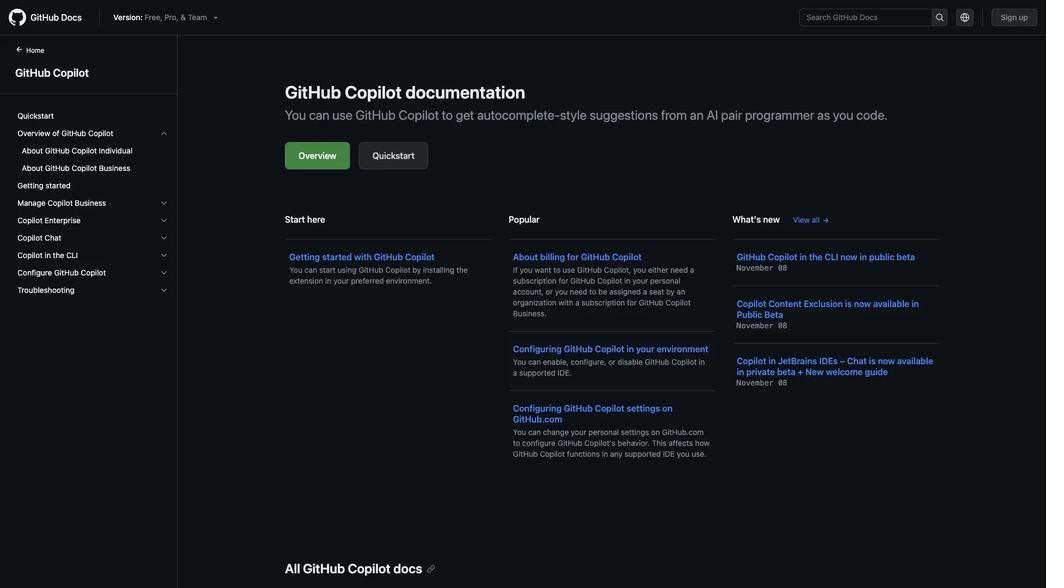 Task type: vqa. For each thing, say whether or not it's contained in the screenshot.
the middle 08
yes



Task type: locate. For each thing, give the bounding box(es) containing it.
1 vertical spatial available
[[898, 356, 934, 367]]

0 vertical spatial by
[[413, 266, 421, 275]]

sc 9kayk9 0 image for github
[[160, 129, 168, 138]]

0 vertical spatial november
[[737, 264, 774, 273]]

view
[[793, 216, 810, 225]]

autocomplete-
[[477, 107, 560, 123]]

0 horizontal spatial supported
[[520, 369, 556, 378]]

1 vertical spatial need
[[570, 288, 588, 297]]

use down the billing
[[563, 266, 576, 275]]

sc 9kayk9 0 image for business
[[160, 199, 168, 208]]

0 horizontal spatial the
[[53, 251, 64, 260]]

an right seat at the right of page
[[677, 288, 686, 297]]

troubleshooting button
[[13, 282, 173, 299]]

1 horizontal spatial started
[[322, 252, 352, 263]]

or
[[546, 288, 553, 297], [609, 358, 616, 367]]

settings
[[627, 404, 661, 414], [621, 428, 649, 437]]

1 horizontal spatial subscription
[[582, 298, 625, 307]]

quickstart inside github copilot element
[[17, 111, 54, 120]]

overview of github copilot
[[17, 129, 113, 138]]

the inside dropdown button
[[53, 251, 64, 260]]

you up extension in the left top of the page
[[289, 266, 303, 275]]

configuring inside configuring github copilot in your environment you can enable, configure, or disable github copilot in a supported ide.
[[513, 344, 562, 355]]

1 vertical spatial 08
[[779, 321, 788, 330]]

your up functions at bottom
[[571, 428, 587, 437]]

08 up the content
[[779, 264, 788, 273]]

get
[[456, 107, 474, 123]]

0 horizontal spatial subscription
[[513, 277, 557, 286]]

0 horizontal spatial getting
[[17, 181, 43, 190]]

can inside configuring github copilot in your environment you can enable, configure, or disable github copilot in a supported ide.
[[529, 358, 541, 367]]

your down using
[[334, 277, 349, 286]]

0 horizontal spatial quickstart link
[[13, 107, 173, 125]]

by up environment.
[[413, 266, 421, 275]]

configuring for configuring github copilot settings on github.com
[[513, 404, 562, 414]]

None search field
[[800, 9, 948, 26]]

is up guide
[[869, 356, 876, 367]]

1 vertical spatial use
[[563, 266, 576, 275]]

personal down the either
[[651, 277, 681, 286]]

chat right –
[[848, 356, 867, 367]]

1 horizontal spatial getting
[[289, 252, 320, 263]]

08 inside the github copilot in the cli now in public beta november 08
[[779, 264, 788, 273]]

1 overview of github copilot element from the top
[[9, 125, 177, 177]]

0 horizontal spatial is
[[846, 299, 852, 309]]

getting inside getting started with github copilot you can start using github copilot by installing the extension in your preferred environment.
[[289, 252, 320, 263]]

2 vertical spatial november
[[737, 379, 774, 388]]

1 horizontal spatial chat
[[848, 356, 867, 367]]

your up disable
[[637, 344, 655, 355]]

can up extension in the left top of the page
[[305, 266, 317, 275]]

quickstart
[[17, 111, 54, 120], [373, 151, 415, 161]]

cli up the configure github copilot
[[66, 251, 78, 260]]

by inside "about billing for github copilot if you want to use github copilot, you either need a subscription for github copilot in your personal account, or you need to be assigned a seat by an organization  with a subscription for github copilot business."
[[667, 288, 675, 297]]

for down the billing
[[559, 277, 569, 286]]

1 horizontal spatial an
[[690, 107, 704, 123]]

beta inside the github copilot in the cli now in public beta november 08
[[897, 252, 916, 263]]

a
[[690, 266, 695, 275], [643, 288, 647, 297], [576, 298, 580, 307], [513, 369, 518, 378]]

configuring up "enable,"
[[513, 344, 562, 355]]

chat inside dropdown button
[[45, 234, 61, 243]]

github docs
[[31, 12, 82, 23]]

use up overview link
[[333, 107, 353, 123]]

github inside overview of github copilot dropdown button
[[61, 129, 86, 138]]

0 vertical spatial available
[[874, 299, 910, 309]]

quickstart link inside github copilot element
[[13, 107, 173, 125]]

1 vertical spatial subscription
[[582, 298, 625, 307]]

your up assigned
[[633, 277, 648, 286]]

sc 9kayk9 0 image inside copilot in the cli dropdown button
[[160, 251, 168, 260]]

1 november from the top
[[737, 264, 774, 273]]

copilot in the cli button
[[13, 247, 173, 264]]

0 vertical spatial with
[[354, 252, 372, 263]]

2 vertical spatial now
[[878, 356, 896, 367]]

0 vertical spatial now
[[841, 252, 858, 263]]

2 vertical spatial about
[[513, 252, 538, 263]]

november down public
[[737, 321, 774, 330]]

overview inside dropdown button
[[17, 129, 50, 138]]

in inside dropdown button
[[45, 251, 51, 260]]

now up guide
[[878, 356, 896, 367]]

in inside copilot content exclusion is now available in public beta november 08
[[912, 299, 919, 309]]

2 sc 9kayk9 0 image from the top
[[160, 199, 168, 208]]

version:
[[113, 13, 143, 22]]

team
[[188, 13, 207, 22]]

supported down behavior.
[[625, 450, 661, 459]]

1 november 08 element from the top
[[737, 264, 788, 273]]

2 november from the top
[[737, 321, 774, 330]]

0 vertical spatial business
[[99, 164, 130, 173]]

can up configure
[[529, 428, 541, 437]]

is right exclusion
[[846, 299, 852, 309]]

copilot inside copilot content exclusion is now available in public beta november 08
[[737, 299, 767, 309]]

want
[[535, 266, 552, 275]]

0 vertical spatial use
[[333, 107, 353, 123]]

chat
[[45, 234, 61, 243], [848, 356, 867, 367]]

0 vertical spatial 08
[[779, 264, 788, 273]]

github.com up change
[[513, 415, 563, 425]]

0 horizontal spatial chat
[[45, 234, 61, 243]]

copilot inside copilot chat dropdown button
[[17, 234, 43, 243]]

1 vertical spatial an
[[677, 288, 686, 297]]

you inside 'configuring github copilot settings on github.com you can change your personal settings on github.com to configure github copilot's behavior. this affects how github copilot functions in any supported ide you use.'
[[513, 428, 526, 437]]

with inside "about billing for github copilot if you want to use github copilot, you either need a subscription for github copilot in your personal account, or you need to be assigned a seat by an organization  with a subscription for github copilot business."
[[559, 298, 574, 307]]

github inside about github copilot individual link
[[45, 146, 70, 155]]

0 horizontal spatial by
[[413, 266, 421, 275]]

the inside getting started with github copilot you can start using github copilot by installing the extension in your preferred environment.
[[457, 266, 468, 275]]

an left the ai
[[690, 107, 704, 123]]

start
[[319, 266, 336, 275]]

0 vertical spatial started
[[46, 181, 71, 190]]

2 overview of github copilot element from the top
[[9, 142, 177, 177]]

1 vertical spatial november 08 element
[[737, 321, 788, 330]]

1 horizontal spatial use
[[563, 266, 576, 275]]

github.com
[[513, 415, 563, 425], [662, 428, 704, 437]]

1 horizontal spatial is
[[869, 356, 876, 367]]

beta left + on the bottom
[[778, 367, 796, 378]]

for down assigned
[[627, 298, 637, 307]]

november inside the github copilot in the cli now in public beta november 08
[[737, 264, 774, 273]]

cli down view all link
[[825, 252, 839, 263]]

0 vertical spatial is
[[846, 299, 852, 309]]

sc 9kayk9 0 image
[[160, 129, 168, 138], [160, 199, 168, 208], [160, 234, 168, 243], [160, 251, 168, 260], [160, 269, 168, 277], [160, 286, 168, 295]]

started
[[46, 181, 71, 190], [322, 252, 352, 263]]

started for getting started with github copilot you can start using github copilot by installing the extension in your preferred environment.
[[322, 252, 352, 263]]

configuring up change
[[513, 404, 562, 414]]

sign up link
[[992, 9, 1038, 26]]

or up organization
[[546, 288, 553, 297]]

personal
[[651, 277, 681, 286], [589, 428, 619, 437]]

environment.
[[386, 277, 432, 286]]

is
[[846, 299, 852, 309], [869, 356, 876, 367]]

using
[[338, 266, 357, 275]]

you left the either
[[634, 266, 646, 275]]

is inside copilot in jetbrains ides – chat is now available in private beta + new welcome guide november 08
[[869, 356, 876, 367]]

new
[[806, 367, 824, 378]]

github inside github docs link
[[31, 12, 59, 23]]

started inside getting started with github copilot you can start using github copilot by installing the extension in your preferred environment.
[[322, 252, 352, 263]]

pair
[[721, 107, 743, 123]]

configure github copilot button
[[13, 264, 173, 282]]

chat inside copilot in jetbrains ides – chat is now available in private beta + new welcome guide november 08
[[848, 356, 867, 367]]

jetbrains
[[779, 356, 818, 367]]

1 sc 9kayk9 0 image from the top
[[160, 129, 168, 138]]

ides
[[820, 356, 838, 367]]

installing
[[423, 266, 455, 275]]

overview of github copilot element
[[9, 125, 177, 177], [9, 142, 177, 177]]

1 vertical spatial about
[[22, 164, 43, 173]]

now inside the github copilot in the cli now in public beta november 08
[[841, 252, 858, 263]]

subscription
[[513, 277, 557, 286], [582, 298, 625, 307]]

getting up 'manage'
[[17, 181, 43, 190]]

sign
[[1002, 13, 1018, 22]]

you right as
[[834, 107, 854, 123]]

in inside 'configuring github copilot settings on github.com you can change your personal settings on github.com to configure github copilot's behavior. this affects how github copilot functions in any supported ide you use.'
[[602, 450, 608, 459]]

0 vertical spatial on
[[663, 404, 673, 414]]

copilot inside 'copilot enterprise' dropdown button
[[17, 216, 43, 225]]

1 vertical spatial now
[[855, 299, 872, 309]]

1 vertical spatial configuring
[[513, 404, 562, 414]]

beta right the public
[[897, 252, 916, 263]]

1 horizontal spatial supported
[[625, 450, 661, 459]]

the
[[53, 251, 64, 260], [810, 252, 823, 263], [457, 266, 468, 275]]

0 vertical spatial chat
[[45, 234, 61, 243]]

copilot
[[53, 66, 89, 79], [345, 82, 402, 102], [399, 107, 439, 123], [88, 129, 113, 138], [72, 146, 97, 155], [72, 164, 97, 173], [48, 199, 73, 208], [17, 216, 43, 225], [17, 234, 43, 243], [17, 251, 43, 260], [405, 252, 435, 263], [612, 252, 642, 263], [768, 252, 798, 263], [386, 266, 411, 275], [81, 268, 106, 277], [597, 277, 623, 286], [666, 298, 691, 307], [737, 299, 767, 309], [595, 344, 625, 355], [737, 356, 767, 367], [672, 358, 697, 367], [595, 404, 625, 414], [540, 450, 565, 459], [348, 562, 391, 577]]

personal inside 'configuring github copilot settings on github.com you can change your personal settings on github.com to configure github copilot's behavior. this affects how github copilot functions in any supported ide you use.'
[[589, 428, 619, 437]]

supported
[[520, 369, 556, 378], [625, 450, 661, 459]]

2 configuring from the top
[[513, 404, 562, 414]]

need
[[671, 266, 688, 275], [570, 288, 588, 297]]

1 horizontal spatial or
[[609, 358, 616, 367]]

3 november from the top
[[737, 379, 774, 388]]

the down the all
[[810, 252, 823, 263]]

manage
[[17, 199, 46, 208]]

november 08 element down beta
[[737, 321, 788, 330]]

you inside "github copilot documentation you can use github copilot to get autocomplete-style suggestions from an ai pair programmer as you code."
[[285, 107, 306, 123]]

0 horizontal spatial started
[[46, 181, 71, 190]]

github copilot in the cli now in public beta november 08
[[737, 252, 916, 273]]

3 november 08 element from the top
[[737, 379, 788, 388]]

started up manage copilot business on the top
[[46, 181, 71, 190]]

affects
[[669, 439, 694, 448]]

supported inside configuring github copilot in your environment you can enable, configure, or disable github copilot in a supported ide.
[[520, 369, 556, 378]]

can
[[309, 107, 330, 123], [305, 266, 317, 275], [529, 358, 541, 367], [529, 428, 541, 437]]

guide
[[865, 367, 889, 378]]

0 horizontal spatial on
[[652, 428, 660, 437]]

5 sc 9kayk9 0 image from the top
[[160, 269, 168, 277]]

you up configure
[[513, 428, 526, 437]]

can inside 'configuring github copilot settings on github.com you can change your personal settings on github.com to configure github copilot's behavior. this affects how github copilot functions in any supported ide you use.'
[[529, 428, 541, 437]]

enable,
[[543, 358, 569, 367]]

0 vertical spatial quickstart
[[17, 111, 54, 120]]

sign up
[[1002, 13, 1029, 22]]

november up the content
[[737, 264, 774, 273]]

1 vertical spatial with
[[559, 298, 574, 307]]

you up overview link
[[285, 107, 306, 123]]

with
[[354, 252, 372, 263], [559, 298, 574, 307]]

the right installing
[[457, 266, 468, 275]]

1 horizontal spatial the
[[457, 266, 468, 275]]

1 horizontal spatial on
[[663, 404, 673, 414]]

started inside github copilot element
[[46, 181, 71, 190]]

configure github copilot
[[17, 268, 106, 277]]

november down private
[[737, 379, 774, 388]]

1 vertical spatial supported
[[625, 450, 661, 459]]

0 vertical spatial subscription
[[513, 277, 557, 286]]

configure
[[17, 268, 52, 277]]

copilot inside the github copilot in the cli now in public beta november 08
[[768, 252, 798, 263]]

chat down copilot enterprise
[[45, 234, 61, 243]]

0 horizontal spatial with
[[354, 252, 372, 263]]

or inside configuring github copilot in your environment you can enable, configure, or disable github copilot in a supported ide.
[[609, 358, 616, 367]]

to inside 'configuring github copilot settings on github.com you can change your personal settings on github.com to configure github copilot's behavior. this affects how github copilot functions in any supported ide you use.'
[[513, 439, 520, 448]]

1 vertical spatial getting
[[289, 252, 320, 263]]

0 vertical spatial an
[[690, 107, 704, 123]]

3 08 from the top
[[779, 379, 788, 388]]

content
[[769, 299, 802, 309]]

you inside configuring github copilot in your environment you can enable, configure, or disable github copilot in a supported ide.
[[513, 358, 526, 367]]

you down affects
[[677, 450, 690, 459]]

2 november 08 element from the top
[[737, 321, 788, 330]]

1 vertical spatial personal
[[589, 428, 619, 437]]

business down the individual
[[99, 164, 130, 173]]

08
[[779, 264, 788, 273], [779, 321, 788, 330], [779, 379, 788, 388]]

a left seat at the right of page
[[643, 288, 647, 297]]

1 vertical spatial or
[[609, 358, 616, 367]]

0 vertical spatial supported
[[520, 369, 556, 378]]

1 08 from the top
[[779, 264, 788, 273]]

github.com up affects
[[662, 428, 704, 437]]

by
[[413, 266, 421, 275], [667, 288, 675, 297]]

getting up extension in the left top of the page
[[289, 252, 320, 263]]

08 down "jetbrains"
[[779, 379, 788, 388]]

available inside copilot in jetbrains ides – chat is now available in private beta + new welcome guide november 08
[[898, 356, 934, 367]]

1 vertical spatial chat
[[848, 356, 867, 367]]

08 down beta
[[779, 321, 788, 330]]

to
[[442, 107, 453, 123], [554, 266, 561, 275], [590, 288, 597, 297], [513, 439, 520, 448]]

0 vertical spatial personal
[[651, 277, 681, 286]]

what's
[[733, 215, 761, 225]]

disable
[[618, 358, 643, 367]]

1 horizontal spatial cli
[[825, 252, 839, 263]]

2 vertical spatial november 08 element
[[737, 379, 788, 388]]

1 horizontal spatial beta
[[897, 252, 916, 263]]

a left ide.
[[513, 369, 518, 378]]

for
[[568, 252, 579, 263], [559, 277, 569, 286], [627, 298, 637, 307]]

november inside copilot content exclusion is now available in public beta november 08
[[737, 321, 774, 330]]

business down getting started link
[[75, 199, 106, 208]]

6 sc 9kayk9 0 image from the top
[[160, 286, 168, 295]]

1 vertical spatial overview
[[299, 151, 337, 161]]

about inside "about billing for github copilot if you want to use github copilot, you either need a subscription for github copilot in your personal account, or you need to be assigned a seat by an organization  with a subscription for github copilot business."
[[513, 252, 538, 263]]

1 vertical spatial started
[[322, 252, 352, 263]]

0 vertical spatial or
[[546, 288, 553, 297]]

personal up copilot's
[[589, 428, 619, 437]]

how
[[696, 439, 710, 448]]

start
[[285, 215, 305, 225]]

2 08 from the top
[[779, 321, 788, 330]]

0 vertical spatial github.com
[[513, 415, 563, 425]]

beta inside copilot in jetbrains ides – chat is now available in private beta + new welcome guide november 08
[[778, 367, 796, 378]]

november 08 element
[[737, 264, 788, 273], [737, 321, 788, 330], [737, 379, 788, 388]]

1 horizontal spatial overview
[[299, 151, 337, 161]]

1 vertical spatial november
[[737, 321, 774, 330]]

view all
[[793, 216, 820, 225]]

0 horizontal spatial github.com
[[513, 415, 563, 425]]

you left "enable,"
[[513, 358, 526, 367]]

seat
[[650, 288, 665, 297]]

0 vertical spatial about
[[22, 146, 43, 155]]

business inside dropdown button
[[75, 199, 106, 208]]

started up start
[[322, 252, 352, 263]]

08 inside copilot content exclusion is now available in public beta november 08
[[779, 321, 788, 330]]

configuring
[[513, 344, 562, 355], [513, 404, 562, 414]]

available inside copilot content exclusion is now available in public beta november 08
[[874, 299, 910, 309]]

now
[[841, 252, 858, 263], [855, 299, 872, 309], [878, 356, 896, 367]]

1 horizontal spatial need
[[671, 266, 688, 275]]

select language: current language is english image
[[961, 13, 970, 22]]

0 horizontal spatial quickstart
[[17, 111, 54, 120]]

preferred
[[351, 277, 384, 286]]

november 08 element down private
[[737, 379, 788, 388]]

0 vertical spatial quickstart link
[[13, 107, 173, 125]]

business
[[99, 164, 130, 173], [75, 199, 106, 208]]

with up using
[[354, 252, 372, 263]]

1 horizontal spatial with
[[559, 298, 574, 307]]

now right exclusion
[[855, 299, 872, 309]]

with right organization
[[559, 298, 574, 307]]

organization
[[513, 298, 557, 307]]

1 vertical spatial quickstart link
[[359, 142, 428, 170]]

2 vertical spatial 08
[[779, 379, 788, 388]]

github inside about github copilot business link
[[45, 164, 70, 173]]

0 horizontal spatial use
[[333, 107, 353, 123]]

configuring inside 'configuring github copilot settings on github.com you can change your personal settings on github.com to configure github copilot's behavior. this affects how github copilot functions in any supported ide you use.'
[[513, 404, 562, 414]]

1 horizontal spatial quickstart
[[373, 151, 415, 161]]

supported down "enable,"
[[520, 369, 556, 378]]

1 vertical spatial business
[[75, 199, 106, 208]]

2 horizontal spatial the
[[810, 252, 823, 263]]

quickstart link
[[13, 107, 173, 125], [359, 142, 428, 170]]

overview
[[17, 129, 50, 138], [299, 151, 337, 161]]

popular
[[509, 215, 540, 225]]

subscription down be at the right of the page
[[582, 298, 625, 307]]

to left be at the right of the page
[[590, 288, 597, 297]]

0 horizontal spatial an
[[677, 288, 686, 297]]

need right the either
[[671, 266, 688, 275]]

github inside the github copilot in the cli now in public beta november 08
[[737, 252, 766, 263]]

subscription up account,
[[513, 277, 557, 286]]

sc 9kayk9 0 image inside manage copilot business dropdown button
[[160, 199, 168, 208]]

you right if
[[520, 266, 533, 275]]

code.
[[857, 107, 888, 123]]

github copilot documentation you can use github copilot to get autocomplete-style suggestions from an ai pair programmer as you code.
[[285, 82, 888, 123]]

for right the billing
[[568, 252, 579, 263]]

to left configure
[[513, 439, 520, 448]]

can up overview link
[[309, 107, 330, 123]]

0 horizontal spatial or
[[546, 288, 553, 297]]

Search GitHub Docs search field
[[800, 9, 932, 26]]

about for individual
[[22, 146, 43, 155]]

1 configuring from the top
[[513, 344, 562, 355]]

a inside configuring github copilot in your environment you can enable, configure, or disable github copilot in a supported ide.
[[513, 369, 518, 378]]

sc 9kayk9 0 image inside troubleshooting dropdown button
[[160, 286, 168, 295]]

now left the public
[[841, 252, 858, 263]]

sc 9kayk9 0 image inside overview of github copilot dropdown button
[[160, 129, 168, 138]]

1 horizontal spatial personal
[[651, 277, 681, 286]]

copilot inside manage copilot business dropdown button
[[48, 199, 73, 208]]

or left disable
[[609, 358, 616, 367]]

0 vertical spatial configuring
[[513, 344, 562, 355]]

need left be at the right of the page
[[570, 288, 588, 297]]

1 vertical spatial github.com
[[662, 428, 704, 437]]

3 sc 9kayk9 0 image from the top
[[160, 234, 168, 243]]

copilot inside about github copilot individual link
[[72, 146, 97, 155]]

overview for overview
[[299, 151, 337, 161]]

in inside "about billing for github copilot if you want to use github copilot, you either need a subscription for github copilot in your personal account, or you need to be assigned a seat by an organization  with a subscription for github copilot business."
[[625, 277, 631, 286]]

0 horizontal spatial need
[[570, 288, 588, 297]]

copilot enterprise
[[17, 216, 81, 225]]

0 vertical spatial need
[[671, 266, 688, 275]]

cli inside dropdown button
[[66, 251, 78, 260]]

can left "enable,"
[[529, 358, 541, 367]]

to left 'get'
[[442, 107, 453, 123]]

the up the configure github copilot
[[53, 251, 64, 260]]

4 sc 9kayk9 0 image from the top
[[160, 251, 168, 260]]

github inside github copilot link
[[15, 66, 51, 79]]

november 08 element up the content
[[737, 264, 788, 273]]

1 horizontal spatial by
[[667, 288, 675, 297]]

0 horizontal spatial cli
[[66, 251, 78, 260]]

sc 9kayk9 0 image inside the configure github copilot dropdown button
[[160, 269, 168, 277]]

0 vertical spatial getting
[[17, 181, 43, 190]]

2 vertical spatial for
[[627, 298, 637, 307]]

by right seat at the right of page
[[667, 288, 675, 297]]

use.
[[692, 450, 707, 459]]

0 horizontal spatial beta
[[778, 367, 796, 378]]

getting inside github copilot element
[[17, 181, 43, 190]]

1 vertical spatial by
[[667, 288, 675, 297]]

getting for getting started
[[17, 181, 43, 190]]

as
[[818, 107, 831, 123]]

to down the billing
[[554, 266, 561, 275]]



Task type: describe. For each thing, give the bounding box(es) containing it.
configuring for configuring github copilot in your environment
[[513, 344, 562, 355]]

sc 9kayk9 0 image inside copilot chat dropdown button
[[160, 234, 168, 243]]

search image
[[936, 13, 945, 22]]

use inside "github copilot documentation you can use github copilot to get autocomplete-style suggestions from an ai pair programmer as you code."
[[333, 107, 353, 123]]

ide.
[[558, 369, 572, 378]]

configure,
[[571, 358, 607, 367]]

sc 9kayk9 0 image
[[160, 216, 168, 225]]

you inside getting started with github copilot you can start using github copilot by installing the extension in your preferred environment.
[[289, 266, 303, 275]]

individual
[[99, 146, 133, 155]]

&
[[181, 13, 186, 22]]

copilot content exclusion is now available in public beta november 08
[[737, 299, 919, 330]]

now inside copilot in jetbrains ides – chat is now available in private beta + new welcome guide november 08
[[878, 356, 896, 367]]

your inside "about billing for github copilot if you want to use github copilot, you either need a subscription for github copilot in your personal account, or you need to be assigned a seat by an organization  with a subscription for github copilot business."
[[633, 277, 648, 286]]

1 horizontal spatial github.com
[[662, 428, 704, 437]]

about github copilot individual
[[22, 146, 133, 155]]

what's new
[[733, 215, 780, 225]]

welcome
[[826, 367, 863, 378]]

sc 9kayk9 0 image for copilot
[[160, 269, 168, 277]]

up
[[1020, 13, 1029, 22]]

if
[[513, 266, 518, 275]]

github copilot element
[[0, 44, 178, 588]]

with inside getting started with github copilot you can start using github copilot by installing the extension in your preferred environment.
[[354, 252, 372, 263]]

the inside the github copilot in the cli now in public beta november 08
[[810, 252, 823, 263]]

copilot inside about github copilot business link
[[72, 164, 97, 173]]

this
[[652, 439, 667, 448]]

any
[[611, 450, 623, 459]]

an inside "github copilot documentation you can use github copilot to get autocomplete-style suggestions from an ai pair programmer as you code."
[[690, 107, 704, 123]]

0 vertical spatial for
[[568, 252, 579, 263]]

supported inside 'configuring github copilot settings on github.com you can change your personal settings on github.com to configure github copilot's behavior. this affects how github copilot functions in any supported ide you use.'
[[625, 450, 661, 459]]

documentation
[[406, 82, 526, 102]]

copilot chat button
[[13, 230, 173, 247]]

cli inside the github copilot in the cli now in public beta november 08
[[825, 252, 839, 263]]

started for getting started
[[46, 181, 71, 190]]

personal inside "about billing for github copilot if you want to use github copilot, you either need a subscription for github copilot in your personal account, or you need to be assigned a seat by an organization  with a subscription for github copilot business."
[[651, 277, 681, 286]]

docs
[[394, 562, 423, 577]]

manage copilot business button
[[13, 195, 173, 212]]

troubleshooting
[[17, 286, 75, 295]]

ai
[[707, 107, 719, 123]]

here
[[307, 215, 325, 225]]

business.
[[513, 309, 547, 318]]

all
[[285, 562, 300, 577]]

08 inside copilot in jetbrains ides – chat is now available in private beta + new welcome guide november 08
[[779, 379, 788, 388]]

private
[[747, 367, 775, 378]]

environment
[[657, 344, 709, 355]]

1 vertical spatial settings
[[621, 428, 649, 437]]

assigned
[[610, 288, 641, 297]]

november 08 element for in
[[737, 379, 788, 388]]

enterprise
[[45, 216, 81, 225]]

pro,
[[165, 13, 179, 22]]

about github copilot business
[[22, 164, 130, 173]]

github docs link
[[9, 9, 91, 26]]

business inside overview of github copilot element
[[99, 164, 130, 173]]

overview for overview of github copilot
[[17, 129, 50, 138]]

all
[[813, 216, 820, 225]]

copilot enterprise button
[[13, 212, 173, 230]]

getting started with github copilot you can start using github copilot by installing the extension in your preferred environment.
[[289, 252, 468, 286]]

all github copilot docs link
[[285, 562, 436, 577]]

ide
[[663, 450, 675, 459]]

in inside getting started with github copilot you can start using github copilot by installing the extension in your preferred environment.
[[325, 277, 332, 286]]

08 for content
[[779, 321, 788, 330]]

november for github
[[737, 264, 774, 273]]

copilot in jetbrains ides – chat is now available in private beta + new welcome guide november 08
[[737, 356, 934, 388]]

use inside "about billing for github copilot if you want to use github copilot, you either need a subscription for github copilot in your personal account, or you need to be assigned a seat by an organization  with a subscription for github copilot business."
[[563, 266, 576, 275]]

extension
[[289, 277, 323, 286]]

about billing for github copilot if you want to use github copilot, you either need a subscription for github copilot in your personal account, or you need to be assigned a seat by an organization  with a subscription for github copilot business.
[[513, 252, 695, 318]]

view all link
[[793, 215, 830, 226]]

behavior.
[[618, 439, 650, 448]]

copilot's
[[585, 439, 616, 448]]

about for business
[[22, 164, 43, 173]]

copilot inside copilot in jetbrains ides – chat is now available in private beta + new welcome guide november 08
[[737, 356, 767, 367]]

copilot inside copilot in the cli dropdown button
[[17, 251, 43, 260]]

github copilot link
[[13, 64, 164, 81]]

style
[[560, 107, 587, 123]]

copilot,
[[604, 266, 632, 275]]

getting started link
[[13, 177, 173, 195]]

home
[[26, 46, 44, 54]]

getting for getting started with github copilot you can start using github copilot by installing the extension in your preferred environment.
[[289, 252, 320, 263]]

1 vertical spatial on
[[652, 428, 660, 437]]

free,
[[145, 13, 163, 22]]

you inside 'configuring github copilot settings on github.com you can change your personal settings on github.com to configure github copilot's behavior. this affects how github copilot functions in any supported ide you use.'
[[677, 450, 690, 459]]

your inside getting started with github copilot you can start using github copilot by installing the extension in your preferred environment.
[[334, 277, 349, 286]]

+
[[798, 367, 804, 378]]

docs
[[61, 12, 82, 23]]

manage copilot business
[[17, 199, 106, 208]]

be
[[599, 288, 608, 297]]

version: free, pro, & team
[[113, 13, 207, 22]]

you inside "github copilot documentation you can use github copilot to get autocomplete-style suggestions from an ai pair programmer as you code."
[[834, 107, 854, 123]]

copilot in the cli
[[17, 251, 78, 260]]

from
[[662, 107, 687, 123]]

configure
[[522, 439, 556, 448]]

start here
[[285, 215, 325, 225]]

–
[[840, 356, 846, 367]]

is inside copilot content exclusion is now available in public beta november 08
[[846, 299, 852, 309]]

triangle down image
[[211, 13, 220, 22]]

home link
[[11, 45, 62, 56]]

to inside "github copilot documentation you can use github copilot to get autocomplete-style suggestions from an ai pair programmer as you code."
[[442, 107, 453, 123]]

copilot chat
[[17, 234, 61, 243]]

about github copilot business link
[[13, 160, 173, 177]]

overview of github copilot element containing overview of github copilot
[[9, 125, 177, 177]]

1 horizontal spatial quickstart link
[[359, 142, 428, 170]]

0 vertical spatial settings
[[627, 404, 661, 414]]

or inside "about billing for github copilot if you want to use github copilot, you either need a subscription for github copilot in your personal account, or you need to be assigned a seat by an organization  with a subscription for github copilot business."
[[546, 288, 553, 297]]

overview of github copilot button
[[13, 125, 173, 142]]

1 vertical spatial quickstart
[[373, 151, 415, 161]]

a right organization
[[576, 298, 580, 307]]

configuring github copilot in your environment you can enable, configure, or disable github copilot in a supported ide.
[[513, 344, 709, 378]]

public
[[870, 252, 895, 263]]

exclusion
[[804, 299, 843, 309]]

by inside getting started with github copilot you can start using github copilot by installing the extension in your preferred environment.
[[413, 266, 421, 275]]

november inside copilot in jetbrains ides – chat is now available in private beta + new welcome guide november 08
[[737, 379, 774, 388]]

about for github
[[513, 252, 538, 263]]

account,
[[513, 288, 544, 297]]

can inside "github copilot documentation you can use github copilot to get autocomplete-style suggestions from an ai pair programmer as you code."
[[309, 107, 330, 123]]

programmer
[[746, 107, 815, 123]]

configuring github copilot settings on github.com you can change your personal settings on github.com to configure github copilot's behavior. this affects how github copilot functions in any supported ide you use.
[[513, 404, 710, 459]]

your inside configuring github copilot in your environment you can enable, configure, or disable github copilot in a supported ide.
[[637, 344, 655, 355]]

copilot inside the configure github copilot dropdown button
[[81, 268, 106, 277]]

copilot inside github copilot link
[[53, 66, 89, 79]]

new
[[764, 215, 780, 225]]

github inside the configure github copilot dropdown button
[[54, 268, 79, 277]]

you up organization
[[555, 288, 568, 297]]

beta
[[765, 310, 784, 320]]

sc 9kayk9 0 image for the
[[160, 251, 168, 260]]

can inside getting started with github copilot you can start using github copilot by installing the extension in your preferred environment.
[[305, 266, 317, 275]]

08 for copilot
[[779, 264, 788, 273]]

november for copilot
[[737, 321, 774, 330]]

copilot inside overview of github copilot dropdown button
[[88, 129, 113, 138]]

public
[[737, 310, 763, 320]]

suggestions
[[590, 107, 659, 123]]

november 08 element for content
[[737, 321, 788, 330]]

overview of github copilot element containing about github copilot individual
[[9, 142, 177, 177]]

november 08 element for copilot
[[737, 264, 788, 273]]

a right the either
[[690, 266, 695, 275]]

either
[[648, 266, 669, 275]]

an inside "about billing for github copilot if you want to use github copilot, you either need a subscription for github copilot in your personal account, or you need to be assigned a seat by an organization  with a subscription for github copilot business."
[[677, 288, 686, 297]]

1 vertical spatial for
[[559, 277, 569, 286]]

your inside 'configuring github copilot settings on github.com you can change your personal settings on github.com to configure github copilot's behavior. this affects how github copilot functions in any supported ide you use.'
[[571, 428, 587, 437]]

now inside copilot content exclusion is now available in public beta november 08
[[855, 299, 872, 309]]



